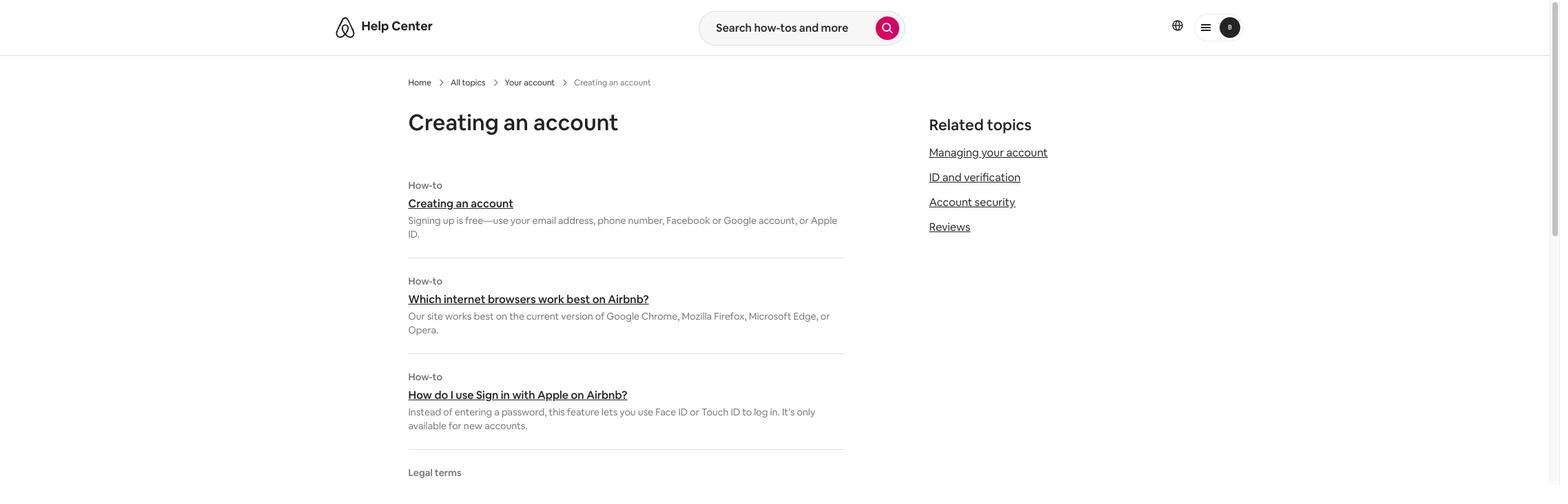 Task type: vqa. For each thing, say whether or not it's contained in the screenshot.
Reminders related to your
no



Task type: describe. For each thing, give the bounding box(es) containing it.
free—use
[[465, 214, 509, 227]]

0 horizontal spatial on
[[496, 310, 507, 323]]

creating an account element
[[408, 179, 844, 241]]

your
[[505, 77, 522, 88]]

version
[[561, 310, 593, 323]]

new
[[464, 420, 483, 432]]

chrome,
[[642, 310, 680, 323]]

account down your account
[[533, 108, 619, 136]]

for
[[449, 420, 462, 432]]

instead
[[408, 406, 441, 418]]

facebook
[[667, 214, 710, 227]]

main navigation menu image
[[1220, 17, 1240, 38]]

all topics
[[451, 77, 486, 88]]

id.
[[408, 228, 420, 241]]

managing
[[929, 145, 979, 160]]

0 vertical spatial best
[[567, 292, 590, 307]]

firefox,
[[714, 310, 747, 323]]

lets
[[602, 406, 618, 418]]

sign
[[476, 388, 499, 403]]

signing
[[408, 214, 441, 227]]

to left log
[[742, 406, 752, 418]]

entering
[[455, 406, 492, 418]]

google inside "how-to which internet browsers work best on airbnb? our site works best on the current version of google chrome, mozilla firefox, microsoft edge, or opera."
[[607, 310, 640, 323]]

google inside how-to creating an account signing up is free—use your email address, phone number, facebook or google account, or apple id.
[[724, 214, 757, 227]]

reviews
[[929, 220, 971, 234]]

0 vertical spatial use
[[456, 388, 474, 403]]

feature
[[567, 406, 600, 418]]

in
[[501, 388, 510, 403]]

the
[[509, 310, 524, 323]]

related topics
[[929, 115, 1032, 134]]

Search how-tos and more search field
[[700, 12, 876, 45]]

help center link
[[362, 18, 433, 34]]

address,
[[558, 214, 596, 227]]

how-to which internet browsers work best on airbnb? our site works best on the current version of google chrome, mozilla firefox, microsoft edge, or opera.
[[408, 275, 830, 336]]

log
[[754, 406, 768, 418]]

available
[[408, 420, 447, 432]]

touch
[[702, 406, 729, 418]]

current
[[527, 310, 559, 323]]

1 horizontal spatial id
[[731, 406, 740, 418]]

you
[[620, 406, 636, 418]]

center
[[392, 18, 433, 34]]

how-to how do i use sign in with apple on airbnb? instead of entering a password, this feature lets you use face id or touch id to log in. it's only available for new accounts.
[[408, 371, 816, 432]]

airbnb homepage image
[[334, 17, 356, 39]]

all
[[451, 77, 460, 88]]

creating inside how-to creating an account signing up is free—use your email address, phone number, facebook or google account, or apple id.
[[408, 196, 454, 211]]

how- for creating
[[408, 179, 433, 192]]

work
[[538, 292, 564, 307]]

security
[[975, 195, 1016, 210]]

how- for how
[[408, 371, 433, 383]]

number,
[[628, 214, 665, 227]]

managing your account
[[929, 145, 1048, 160]]

0 horizontal spatial best
[[474, 310, 494, 323]]

id and verification
[[929, 170, 1021, 185]]

account up the "verification"
[[1007, 145, 1048, 160]]

in.
[[770, 406, 780, 418]]

verification
[[964, 170, 1021, 185]]

this
[[549, 406, 565, 418]]



Task type: locate. For each thing, give the bounding box(es) containing it.
0 horizontal spatial your
[[511, 214, 530, 227]]

use right you
[[638, 406, 654, 418]]

1 horizontal spatial of
[[595, 310, 605, 323]]

apple inside how-to creating an account signing up is free—use your email address, phone number, facebook or google account, or apple id.
[[811, 214, 838, 227]]

google down which internet browsers work best on airbnb? link
[[607, 310, 640, 323]]

on up version
[[593, 292, 606, 307]]

0 horizontal spatial topics
[[462, 77, 486, 88]]

1 vertical spatial how-
[[408, 275, 433, 287]]

2 vertical spatial how-
[[408, 371, 433, 383]]

works
[[445, 310, 472, 323]]

email
[[533, 214, 556, 227]]

your account link
[[505, 77, 555, 88]]

how- up how
[[408, 371, 433, 383]]

or right the facebook
[[712, 214, 722, 227]]

to up signing
[[433, 179, 443, 192]]

up
[[443, 214, 454, 227]]

topics for related topics
[[987, 115, 1032, 134]]

1 vertical spatial use
[[638, 406, 654, 418]]

an inside how-to creating an account signing up is free—use your email address, phone number, facebook or google account, or apple id.
[[456, 196, 469, 211]]

1 how- from the top
[[408, 179, 433, 192]]

on
[[593, 292, 606, 307], [496, 310, 507, 323], [571, 388, 584, 403]]

mozilla
[[682, 310, 712, 323]]

opera.
[[408, 324, 439, 336]]

airbnb? inside "how-to which internet browsers work best on airbnb? our site works best on the current version of google chrome, mozilla firefox, microsoft edge, or opera."
[[608, 292, 649, 307]]

to inside how-to creating an account signing up is free—use your email address, phone number, facebook or google account, or apple id.
[[433, 179, 443, 192]]

0 vertical spatial airbnb?
[[608, 292, 649, 307]]

google left account,
[[724, 214, 757, 227]]

1 creating from the top
[[408, 108, 499, 136]]

topics right all
[[462, 77, 486, 88]]

of inside "how-to which internet browsers work best on airbnb? our site works best on the current version of google chrome, mozilla firefox, microsoft edge, or opera."
[[595, 310, 605, 323]]

account right your on the top of page
[[524, 77, 555, 88]]

1 horizontal spatial an
[[504, 108, 529, 136]]

account,
[[759, 214, 798, 227]]

topics up the managing your account link
[[987, 115, 1032, 134]]

how-to creating an account signing up is free—use your email address, phone number, facebook or google account, or apple id.
[[408, 179, 838, 241]]

1 vertical spatial google
[[607, 310, 640, 323]]

0 horizontal spatial use
[[456, 388, 474, 403]]

home
[[408, 77, 431, 88]]

your left email
[[511, 214, 530, 227]]

1 horizontal spatial google
[[724, 214, 757, 227]]

1 horizontal spatial apple
[[811, 214, 838, 227]]

airbnb? inside how-to how do i use sign in with apple on airbnb? instead of entering a password, this feature lets you use face id or touch id to log in. it's only available for new accounts.
[[587, 388, 628, 403]]

to
[[433, 179, 443, 192], [433, 275, 443, 287], [433, 371, 443, 383], [742, 406, 752, 418]]

how- up which
[[408, 275, 433, 287]]

of
[[595, 310, 605, 323], [443, 406, 453, 418]]

i
[[451, 388, 454, 403]]

1 vertical spatial apple
[[538, 388, 569, 403]]

with
[[512, 388, 535, 403]]

1 horizontal spatial best
[[567, 292, 590, 307]]

managing your account link
[[929, 145, 1048, 160]]

apple inside how-to how do i use sign in with apple on airbnb? instead of entering a password, this feature lets you use face id or touch id to log in. it's only available for new accounts.
[[538, 388, 569, 403]]

1 horizontal spatial topics
[[987, 115, 1032, 134]]

our
[[408, 310, 425, 323]]

0 horizontal spatial an
[[456, 196, 469, 211]]

id right face
[[679, 406, 688, 418]]

microsoft
[[749, 310, 792, 323]]

related
[[929, 115, 984, 134]]

0 horizontal spatial google
[[607, 310, 640, 323]]

apple right account,
[[811, 214, 838, 227]]

account
[[929, 195, 973, 210]]

2 horizontal spatial id
[[929, 170, 940, 185]]

how- inside how-to creating an account signing up is free—use your email address, phone number, facebook or google account, or apple id.
[[408, 179, 433, 192]]

help center
[[362, 18, 433, 34]]

1 horizontal spatial use
[[638, 406, 654, 418]]

1 vertical spatial airbnb?
[[587, 388, 628, 403]]

on inside how-to how do i use sign in with apple on airbnb? instead of entering a password, this feature lets you use face id or touch id to log in. it's only available for new accounts.
[[571, 388, 584, 403]]

best right works
[[474, 310, 494, 323]]

id and verification link
[[929, 170, 1021, 185]]

1 vertical spatial creating
[[408, 196, 454, 211]]

an down your on the top of page
[[504, 108, 529, 136]]

apple
[[811, 214, 838, 227], [538, 388, 569, 403]]

an
[[504, 108, 529, 136], [456, 196, 469, 211]]

your inside how-to creating an account signing up is free—use your email address, phone number, facebook or google account, or apple id.
[[511, 214, 530, 227]]

all topics link
[[451, 77, 486, 88]]

2 vertical spatial on
[[571, 388, 584, 403]]

or
[[712, 214, 722, 227], [800, 214, 809, 227], [821, 310, 830, 323], [690, 406, 700, 418]]

browsers
[[488, 292, 536, 307]]

your up the "verification"
[[982, 145, 1004, 160]]

legal
[[408, 467, 433, 479]]

0 horizontal spatial id
[[679, 406, 688, 418]]

2 horizontal spatial on
[[593, 292, 606, 307]]

topics
[[462, 77, 486, 88], [987, 115, 1032, 134]]

creating up signing
[[408, 196, 454, 211]]

or inside "how-to which internet browsers work best on airbnb? our site works best on the current version of google chrome, mozilla firefox, microsoft edge, or opera."
[[821, 310, 830, 323]]

3 how- from the top
[[408, 371, 433, 383]]

0 vertical spatial an
[[504, 108, 529, 136]]

0 vertical spatial how-
[[408, 179, 433, 192]]

id
[[929, 170, 940, 185], [679, 406, 688, 418], [731, 406, 740, 418]]

to inside "how-to which internet browsers work best on airbnb? our site works best on the current version of google chrome, mozilla firefox, microsoft edge, or opera."
[[433, 275, 443, 287]]

to up which
[[433, 275, 443, 287]]

2 how- from the top
[[408, 275, 433, 287]]

or left touch
[[690, 406, 700, 418]]

1 vertical spatial of
[[443, 406, 453, 418]]

site
[[427, 310, 443, 323]]

0 horizontal spatial apple
[[538, 388, 569, 403]]

phone
[[598, 214, 626, 227]]

id left and
[[929, 170, 940, 185]]

a
[[494, 406, 500, 418]]

on left the
[[496, 310, 507, 323]]

account security
[[929, 195, 1016, 210]]

0 vertical spatial your
[[982, 145, 1004, 160]]

0 vertical spatial on
[[593, 292, 606, 307]]

your
[[982, 145, 1004, 160], [511, 214, 530, 227]]

internet
[[444, 292, 486, 307]]

0 vertical spatial google
[[724, 214, 757, 227]]

to for how
[[433, 371, 443, 383]]

and
[[943, 170, 962, 185]]

0 vertical spatial of
[[595, 310, 605, 323]]

to for creating
[[433, 179, 443, 192]]

1 horizontal spatial your
[[982, 145, 1004, 160]]

creating
[[408, 108, 499, 136], [408, 196, 454, 211]]

to for which
[[433, 275, 443, 287]]

reviews link
[[929, 220, 971, 234]]

which
[[408, 292, 442, 307]]

how
[[408, 388, 432, 403]]

how- inside "how-to which internet browsers work best on airbnb? our site works best on the current version of google chrome, mozilla firefox, microsoft edge, or opera."
[[408, 275, 433, 287]]

is
[[457, 214, 463, 227]]

how- up signing
[[408, 179, 433, 192]]

to up do
[[433, 371, 443, 383]]

1 vertical spatial topics
[[987, 115, 1032, 134]]

2 creating from the top
[[408, 196, 454, 211]]

airbnb? up "chrome," on the bottom left of page
[[608, 292, 649, 307]]

best up version
[[567, 292, 590, 307]]

terms
[[435, 467, 462, 479]]

how- for which
[[408, 275, 433, 287]]

an up is
[[456, 196, 469, 211]]

your account
[[505, 77, 555, 88]]

id right touch
[[731, 406, 740, 418]]

password,
[[502, 406, 547, 418]]

apple up this
[[538, 388, 569, 403]]

help
[[362, 18, 389, 34]]

of up for
[[443, 406, 453, 418]]

on up feature
[[571, 388, 584, 403]]

or right "edge,"
[[821, 310, 830, 323]]

0 horizontal spatial of
[[443, 406, 453, 418]]

airbnb? up lets
[[587, 388, 628, 403]]

None search field
[[699, 11, 906, 45]]

creating down all
[[408, 108, 499, 136]]

home link
[[408, 77, 431, 88]]

how do i use sign in with apple on airbnb? link
[[408, 388, 844, 403]]

account
[[524, 77, 555, 88], [533, 108, 619, 136], [1007, 145, 1048, 160], [471, 196, 514, 211]]

do
[[435, 388, 448, 403]]

or right account,
[[800, 214, 809, 227]]

of right version
[[595, 310, 605, 323]]

topics for all topics
[[462, 77, 486, 88]]

how do i use sign in with apple on airbnb? element
[[408, 371, 844, 433]]

account security link
[[929, 195, 1016, 210]]

which internet browsers work best on airbnb? element
[[408, 275, 844, 337]]

creating an account link
[[408, 196, 844, 211]]

google
[[724, 214, 757, 227], [607, 310, 640, 323]]

creating an account
[[408, 108, 619, 136]]

how-
[[408, 179, 433, 192], [408, 275, 433, 287], [408, 371, 433, 383]]

which internet browsers work best on airbnb? link
[[408, 292, 844, 307]]

0 vertical spatial apple
[[811, 214, 838, 227]]

1 vertical spatial an
[[456, 196, 469, 211]]

account inside how-to creating an account signing up is free—use your email address, phone number, facebook or google account, or apple id.
[[471, 196, 514, 211]]

it's
[[782, 406, 795, 418]]

edge,
[[794, 310, 819, 323]]

airbnb?
[[608, 292, 649, 307], [587, 388, 628, 403]]

use
[[456, 388, 474, 403], [638, 406, 654, 418]]

how- inside how-to how do i use sign in with apple on airbnb? instead of entering a password, this feature lets you use face id or touch id to log in. it's only available for new accounts.
[[408, 371, 433, 383]]

face
[[656, 406, 676, 418]]

0 vertical spatial creating
[[408, 108, 499, 136]]

best
[[567, 292, 590, 307], [474, 310, 494, 323]]

1 vertical spatial your
[[511, 214, 530, 227]]

accounts.
[[485, 420, 528, 432]]

legal terms
[[408, 467, 462, 479]]

account up free—use
[[471, 196, 514, 211]]

or inside how-to how do i use sign in with apple on airbnb? instead of entering a password, this feature lets you use face id or touch id to log in. it's only available for new accounts.
[[690, 406, 700, 418]]

only
[[797, 406, 816, 418]]

0 vertical spatial topics
[[462, 77, 486, 88]]

1 vertical spatial best
[[474, 310, 494, 323]]

1 vertical spatial on
[[496, 310, 507, 323]]

use right i
[[456, 388, 474, 403]]

1 horizontal spatial on
[[571, 388, 584, 403]]

of inside how-to how do i use sign in with apple on airbnb? instead of entering a password, this feature lets you use face id or touch id to log in. it's only available for new accounts.
[[443, 406, 453, 418]]



